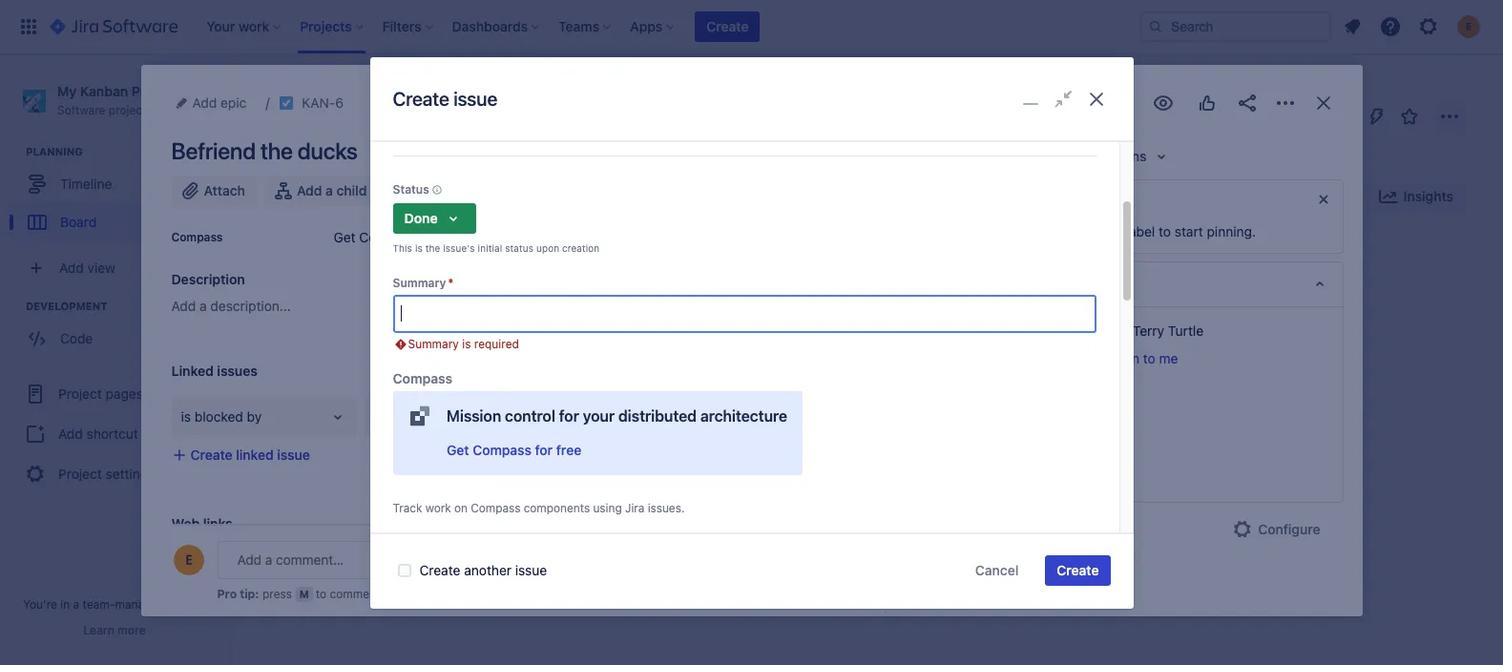 Task type: vqa. For each thing, say whether or not it's contained in the screenshot.
the Linked issues
yes



Task type: describe. For each thing, give the bounding box(es) containing it.
kanban for my kanban project software project
[[80, 83, 128, 99]]

attach button
[[171, 176, 257, 206]]

kan
[[269, 116, 315, 143]]

planning
[[26, 145, 83, 158]]

a right in
[[73, 598, 79, 612]]

link to a web page image
[[843, 517, 858, 532]]

Search field
[[1141, 11, 1332, 42]]

https://www.example.com field
[[173, 572, 507, 606]]

another
[[464, 562, 512, 579]]

creation
[[562, 242, 600, 254]]

timeline
[[60, 175, 112, 192]]

add a child issue
[[297, 182, 403, 199]]

cancel for topmost 'cancel' button
[[806, 451, 849, 467]]

kan-
[[302, 95, 335, 111]]

befriend
[[171, 137, 256, 164]]

link issue button
[[422, 176, 531, 206]]

you're in a team-managed project
[[23, 598, 206, 612]]

0 vertical spatial 12
[[989, 520, 1001, 535]]

managed
[[115, 598, 165, 612]]

summary *
[[393, 276, 454, 290]]

configure
[[1259, 521, 1321, 538]]

kanban for my kanban project
[[363, 79, 409, 95]]

project inside my kanban project software project
[[109, 103, 147, 117]]

my for my kanban project
[[341, 79, 359, 95]]

field
[[1096, 223, 1123, 240]]

project settings link
[[8, 454, 222, 496]]

star kan board image
[[1399, 105, 1422, 128]]

compass down error icon
[[393, 370, 453, 386]]

create inside button
[[190, 447, 233, 463]]

link for link text
[[524, 554, 548, 568]]

assignee
[[944, 323, 994, 337]]

kan-6 link
[[302, 92, 344, 115]]

linked
[[171, 363, 214, 379]]

summary is required
[[408, 337, 519, 351]]

get
[[334, 229, 356, 245]]

ducks
[[298, 137, 358, 164]]

scrollable content region
[[370, 140, 1134, 665]]

planning group
[[10, 144, 228, 247]]

board
[[60, 214, 97, 230]]

attach
[[204, 182, 245, 199]]

learn more button
[[83, 623, 146, 639]]

shortcut
[[86, 426, 138, 442]]

using
[[593, 502, 622, 516]]

a left field
[[1085, 223, 1092, 240]]

learn more
[[83, 623, 146, 638]]

1 vertical spatial seconds
[[1008, 541, 1053, 556]]

create inside primary element
[[707, 18, 749, 34]]

pro tip: press m to comment
[[217, 587, 380, 601]]

link for link issue
[[455, 182, 481, 199]]

to inside button
[[1144, 350, 1156, 367]]

compass up description
[[171, 230, 223, 244]]

primary element
[[11, 0, 1141, 53]]

create linked issue
[[190, 447, 310, 463]]

status
[[393, 183, 429, 197]]

in
[[60, 598, 70, 612]]

development group
[[10, 299, 228, 364]]

eloisefrancis23 image
[[397, 181, 428, 212]]

description...
[[210, 298, 291, 314]]

Add a description... field
[[526, 572, 860, 606]]

1 horizontal spatial project
[[168, 598, 206, 612]]

add shortcut
[[58, 426, 138, 442]]

add shortcut button
[[8, 415, 222, 454]]

the inside dialog
[[260, 137, 293, 164]]

components
[[524, 502, 590, 516]]

cancel for 'cancel' button in create issue dialog
[[976, 562, 1019, 579]]

3 none from the top
[[1099, 471, 1132, 487]]

child
[[337, 182, 367, 199]]

create linked issue button
[[160, 444, 322, 467]]

linked
[[236, 447, 274, 463]]

board link
[[10, 204, 220, 242]]

project settings
[[58, 466, 155, 482]]

my kanban project link
[[341, 76, 457, 99]]

done
[[404, 210, 438, 227]]

linked issues
[[171, 363, 258, 379]]

add for add a description...
[[171, 298, 196, 314]]

assign to me
[[1099, 350, 1179, 367]]

this is the issue's initial status upon creation
[[393, 242, 600, 254]]

initial
[[478, 242, 502, 254]]

created 12 seconds ago 12 seconds ago
[[943, 520, 1077, 556]]

team-
[[83, 598, 115, 612]]

befriend the ducks dialog
[[141, 65, 1363, 665]]

terry turtle image
[[426, 181, 456, 212]]

info image
[[429, 183, 445, 198]]

add a description...
[[171, 298, 291, 314]]

1 vertical spatial ago
[[1057, 541, 1077, 556]]

on
[[454, 502, 468, 516]]

press
[[262, 587, 292, 601]]

assign
[[1099, 350, 1140, 367]]

a down description
[[200, 298, 207, 314]]

tip:
[[240, 587, 259, 601]]

to right "m"
[[316, 587, 327, 601]]

error image
[[393, 337, 408, 352]]

done button
[[393, 204, 476, 234]]

software
[[57, 103, 105, 117]]

issue up this is the issue's initial status upon creation
[[485, 182, 518, 199]]

0 vertical spatial cancel button
[[794, 444, 861, 475]]

compass down done
[[359, 229, 417, 245]]

code link
[[10, 320, 220, 358]]

me
[[1160, 350, 1179, 367]]

links
[[203, 516, 233, 532]]

add people image
[[470, 185, 493, 208]]

comment
[[330, 587, 380, 601]]

create inside button
[[841, 306, 883, 323]]

6
[[335, 95, 344, 111]]

required
[[474, 337, 519, 351]]

discard & close image
[[1083, 86, 1111, 113]]

issue right linked
[[277, 447, 310, 463]]

add for add shortcut
[[58, 426, 83, 442]]

track
[[393, 502, 422, 516]]

get compass
[[334, 229, 417, 245]]

add a child issue button
[[264, 176, 415, 206]]

profile image of eloisefrancis23 image
[[173, 545, 204, 576]]



Task type: locate. For each thing, give the bounding box(es) containing it.
is left required
[[462, 337, 471, 351]]

summary for summary is required
[[408, 337, 459, 351]]

code
[[60, 330, 93, 346]]

create issue up info icon
[[393, 88, 498, 110]]

kanban up software
[[80, 83, 128, 99]]

text
[[551, 554, 573, 568]]

none text field inside the scrollable content region
[[395, 297, 1095, 331]]

2 vertical spatial add
[[58, 426, 83, 442]]

to
[[1069, 223, 1082, 240], [1159, 223, 1172, 240], [1144, 350, 1156, 367], [316, 587, 327, 601]]

a
[[326, 182, 333, 199], [1085, 223, 1092, 240], [200, 298, 207, 314], [73, 598, 79, 612]]

my kanban project
[[341, 79, 457, 95]]

compass right on
[[471, 502, 521, 516]]

track work on compass components using jira issues.
[[393, 502, 685, 516]]

project right software
[[109, 103, 147, 117]]

kan-6
[[302, 95, 344, 111]]

group
[[8, 366, 222, 501]]

projects link
[[267, 76, 318, 99]]

0 horizontal spatial my
[[57, 83, 77, 99]]

seconds
[[1004, 520, 1050, 535], [1008, 541, 1053, 556]]

1 vertical spatial summary
[[408, 337, 459, 351]]

the inside region
[[426, 242, 440, 254]]

befriend the ducks
[[171, 137, 358, 164]]

insights image
[[1377, 185, 1400, 208]]

next to a field label to start pinning.
[[1036, 223, 1256, 240]]

create issue
[[393, 88, 498, 110], [841, 306, 920, 323]]

pinning.
[[1207, 223, 1256, 240]]

cancel button inside create issue dialog
[[964, 556, 1031, 586]]

project
[[109, 103, 147, 117], [168, 598, 206, 612]]

development
[[26, 300, 107, 312]]

learn
[[83, 623, 114, 638]]

1 horizontal spatial link
[[524, 554, 548, 568]]

to left start
[[1159, 223, 1172, 240]]

project inside my kanban project software project
[[132, 83, 177, 99]]

0 horizontal spatial link
[[455, 182, 481, 199]]

0 vertical spatial create button
[[695, 11, 760, 42]]

create button inside primary element
[[695, 11, 760, 42]]

project
[[413, 79, 457, 95], [132, 83, 177, 99], [58, 386, 102, 402], [58, 466, 102, 482]]

1 horizontal spatial create button
[[1046, 556, 1111, 586]]

is
[[415, 242, 423, 254], [462, 337, 471, 351]]

link issue
[[455, 182, 518, 199]]

projects
[[267, 79, 318, 95]]

kan board
[[269, 116, 377, 143]]

project left pro
[[168, 598, 206, 612]]

1 vertical spatial create issue
[[841, 306, 920, 323]]

hide message image
[[1312, 188, 1335, 211]]

is right this
[[415, 242, 423, 254]]

my inside my kanban project software project
[[57, 83, 77, 99]]

None text field
[[395, 297, 1095, 331]]

0 vertical spatial summary
[[393, 276, 446, 290]]

1 vertical spatial the
[[426, 242, 440, 254]]

add inside button
[[297, 182, 322, 199]]

created
[[943, 520, 986, 535]]

create issue inside button
[[841, 306, 920, 323]]

insights button
[[1366, 181, 1466, 212]]

search image
[[1149, 19, 1164, 34]]

pro
[[217, 587, 237, 601]]

2 vertical spatial cancel
[[807, 622, 850, 639]]

project pages link
[[8, 373, 222, 415]]

0 vertical spatial is
[[415, 242, 423, 254]]

1 vertical spatial add
[[171, 298, 196, 314]]

1 vertical spatial link
[[524, 554, 548, 568]]

jira
[[625, 502, 645, 516]]

my
[[341, 79, 359, 95], [57, 83, 77, 99]]

create button
[[695, 11, 760, 42], [1046, 556, 1111, 586]]

1 vertical spatial create button
[[1046, 556, 1111, 586]]

0 vertical spatial project
[[109, 103, 147, 117]]

my kanban project software project
[[57, 83, 177, 117]]

assign to me button
[[1099, 349, 1324, 369]]

1 vertical spatial cancel
[[976, 562, 1019, 579]]

2 horizontal spatial add
[[297, 182, 322, 199]]

0 horizontal spatial kanban
[[80, 83, 128, 99]]

issues.
[[648, 502, 685, 516]]

create issue dialog
[[370, 57, 1134, 665]]

group containing project pages
[[8, 366, 222, 501]]

to left the me
[[1144, 350, 1156, 367]]

my up software
[[57, 83, 77, 99]]

1 vertical spatial project
[[168, 598, 206, 612]]

0 horizontal spatial add
[[58, 426, 83, 442]]

create button inside dialog
[[1046, 556, 1111, 586]]

add down description
[[171, 298, 196, 314]]

summary left *
[[393, 276, 446, 290]]

is for required
[[462, 337, 471, 351]]

settings
[[106, 466, 155, 482]]

you're
[[23, 598, 57, 612]]

2 vertical spatial none
[[1099, 471, 1132, 487]]

more
[[118, 623, 146, 638]]

web
[[171, 516, 200, 532]]

2 vertical spatial cancel button
[[795, 616, 862, 646]]

a inside add a child issue button
[[326, 182, 333, 199]]

start
[[1175, 223, 1204, 240]]

url
[[171, 554, 194, 568]]

a left child
[[326, 182, 333, 199]]

web links
[[171, 516, 233, 532]]

my for my kanban project software project
[[57, 83, 77, 99]]

the left the ducks
[[260, 137, 293, 164]]

0 horizontal spatial create button
[[695, 11, 760, 42]]

compass
[[359, 229, 417, 245], [171, 230, 223, 244], [393, 370, 453, 386], [471, 502, 521, 516]]

issue left 'assignee' on the right of the page
[[887, 306, 920, 323]]

summary down summary *
[[408, 337, 459, 351]]

0 horizontal spatial project
[[109, 103, 147, 117]]

Add a comment… field
[[217, 541, 862, 580]]

create another issue
[[420, 562, 547, 579]]

issues
[[217, 363, 258, 379]]

this
[[393, 242, 412, 254]]

1 horizontal spatial add
[[171, 298, 196, 314]]

1 horizontal spatial the
[[426, 242, 440, 254]]

1 vertical spatial none
[[1099, 429, 1132, 445]]

2 none from the top
[[1099, 429, 1132, 445]]

create issue left 'assignee' on the right of the page
[[841, 306, 920, 323]]

timeline link
[[10, 165, 220, 204]]

the left issue's
[[426, 242, 440, 254]]

add left shortcut
[[58, 426, 83, 442]]

to right 'next'
[[1069, 223, 1082, 240]]

kanban right 6
[[363, 79, 409, 95]]

add inside button
[[58, 426, 83, 442]]

kanban inside my kanban project software project
[[80, 83, 128, 99]]

0 vertical spatial link
[[455, 182, 481, 199]]

pages
[[106, 386, 143, 402]]

issue left text
[[515, 562, 547, 579]]

close image
[[1312, 92, 1335, 115]]

m
[[299, 588, 309, 601]]

issue
[[454, 88, 498, 110], [371, 182, 403, 199], [485, 182, 518, 199], [887, 306, 920, 323], [277, 447, 310, 463], [515, 562, 547, 579]]

1 vertical spatial 12
[[993, 541, 1005, 556]]

status
[[505, 242, 534, 254]]

0 vertical spatial ago
[[1053, 520, 1073, 535]]

automations menu button icon image
[[1366, 105, 1389, 127]]

description
[[171, 271, 245, 287]]

configure link
[[1220, 515, 1332, 545]]

add for add a child issue
[[297, 182, 322, 199]]

jira software image
[[50, 15, 178, 38], [50, 15, 178, 38]]

details element
[[931, 262, 1344, 307]]

Search this board text field
[[269, 180, 357, 214]]

0 horizontal spatial is
[[415, 242, 423, 254]]

my right kan-
[[341, 79, 359, 95]]

label
[[1126, 223, 1156, 240]]

summary for summary *
[[393, 276, 446, 290]]

create issue inside dialog
[[393, 88, 498, 110]]

1 vertical spatial is
[[462, 337, 471, 351]]

1 none from the top
[[1099, 387, 1132, 403]]

project pages
[[58, 386, 143, 402]]

cancel for bottom 'cancel' button
[[807, 622, 850, 639]]

1 horizontal spatial my
[[341, 79, 359, 95]]

upon
[[536, 242, 560, 254]]

none
[[1099, 387, 1132, 403], [1099, 429, 1132, 445], [1099, 471, 1132, 487]]

0 vertical spatial the
[[260, 137, 293, 164]]

1 vertical spatial cancel button
[[964, 556, 1031, 586]]

link text
[[524, 554, 573, 568]]

link inside button
[[455, 182, 481, 199]]

0 horizontal spatial create issue
[[393, 88, 498, 110]]

is for the
[[415, 242, 423, 254]]

cancel inside create issue dialog
[[976, 562, 1019, 579]]

link left text
[[524, 554, 548, 568]]

0 vertical spatial create issue
[[393, 88, 498, 110]]

add left child
[[297, 182, 322, 199]]

link
[[455, 182, 481, 199], [524, 554, 548, 568]]

issue's
[[443, 242, 475, 254]]

link right info icon
[[455, 182, 481, 199]]

cancel
[[806, 451, 849, 467], [976, 562, 1019, 579], [807, 622, 850, 639]]

create banner
[[0, 0, 1504, 53]]

1 horizontal spatial create issue
[[841, 306, 920, 323]]

insights
[[1404, 188, 1454, 204]]

open image
[[327, 406, 350, 429]]

0 vertical spatial seconds
[[1004, 520, 1050, 535]]

1 horizontal spatial is
[[462, 337, 471, 351]]

next
[[1039, 223, 1066, 240]]

*
[[448, 276, 454, 290]]

issue right child
[[371, 182, 403, 199]]

create issue button
[[811, 298, 1059, 332]]

0 vertical spatial cancel
[[806, 451, 849, 467]]

cancel button
[[794, 444, 861, 475], [964, 556, 1031, 586], [795, 616, 862, 646]]

details
[[944, 276, 988, 292]]

0 horizontal spatial the
[[260, 137, 293, 164]]

0 vertical spatial none
[[1099, 387, 1132, 403]]

1 horizontal spatial kanban
[[363, 79, 409, 95]]

issue up link issue button
[[454, 88, 498, 110]]

create
[[707, 18, 749, 34], [393, 88, 449, 110], [841, 306, 883, 323], [190, 447, 233, 463], [420, 562, 461, 579], [1057, 562, 1099, 579]]

0 vertical spatial add
[[297, 182, 322, 199]]



